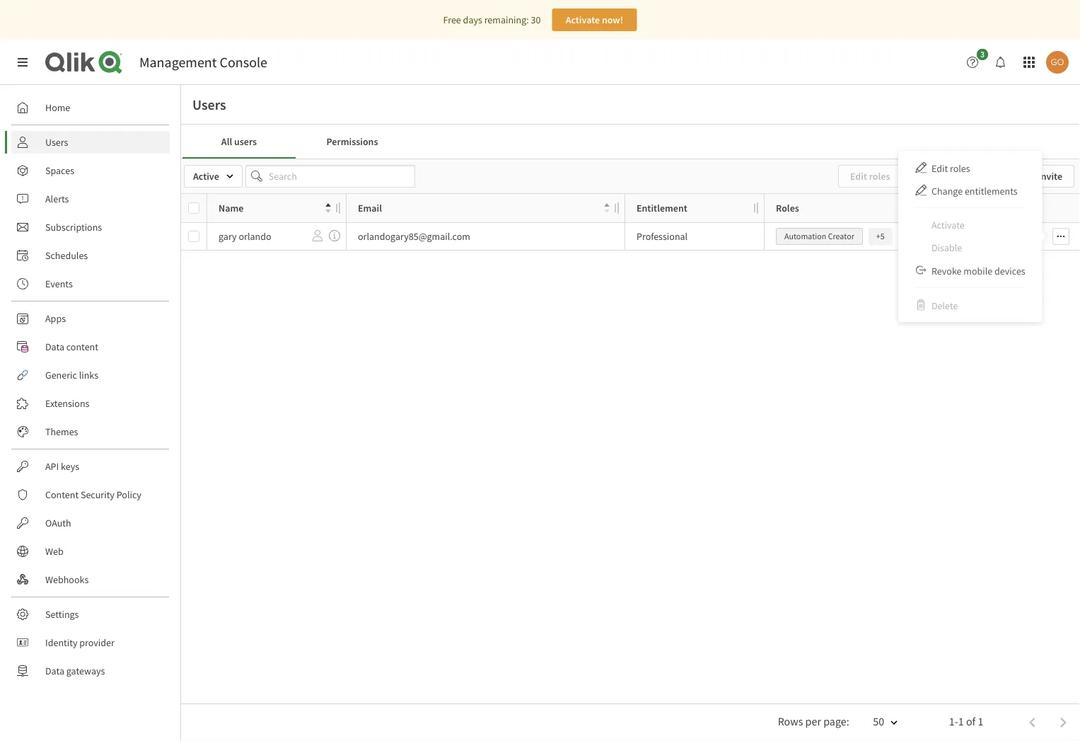 Task type: locate. For each thing, give the bounding box(es) containing it.
0 horizontal spatial users
[[45, 136, 68, 149]]

50 button
[[857, 710, 907, 735]]

professional
[[637, 230, 688, 243]]

change entitlements button
[[905, 179, 1037, 202]]

themes
[[45, 425, 78, 438]]

webhooks
[[45, 573, 89, 586]]

security
[[81, 488, 115, 501]]

1 horizontal spatial activate
[[932, 219, 965, 231]]

roles
[[951, 162, 971, 175]]

1 horizontal spatial 1
[[978, 714, 984, 729]]

extensions link
[[11, 392, 170, 415]]

data for data gateways
[[45, 665, 64, 677]]

delete
[[932, 299, 959, 312]]

1 vertical spatial users
[[45, 136, 68, 149]]

email
[[358, 202, 382, 214]]

1 left of
[[959, 714, 965, 729]]

tab panel
[[181, 159, 1081, 741]]

subscriptions link
[[11, 216, 170, 239]]

edit roles
[[932, 162, 971, 175]]

users up the "spaces"
[[45, 136, 68, 149]]

Search text field
[[245, 165, 415, 188]]

users link
[[11, 131, 170, 154]]

0 vertical spatial activate
[[566, 13, 600, 26]]

tab panel containing rows per page:
[[181, 159, 1081, 741]]

1 data from the top
[[45, 340, 64, 353]]

themes link
[[11, 420, 170, 443]]

3
[[981, 49, 985, 60]]

users
[[234, 135, 257, 148]]

all users
[[221, 135, 257, 148]]

1-
[[950, 714, 959, 729]]

management console
[[139, 53, 268, 71]]

apps
[[45, 312, 66, 325]]

devices
[[995, 264, 1026, 277]]

oauth link
[[11, 512, 170, 534]]

0 horizontal spatial 1
[[959, 714, 965, 729]]

users up 'all'
[[193, 96, 226, 114]]

1 vertical spatial data
[[45, 665, 64, 677]]

web link
[[11, 540, 170, 563]]

spaces link
[[11, 159, 170, 182]]

1 vertical spatial activate
[[932, 219, 965, 231]]

management console element
[[139, 53, 268, 71]]

permissions button
[[296, 125, 409, 159]]

close sidebar menu image
[[17, 57, 28, 68]]

+5
[[877, 231, 885, 242]]

tab list
[[183, 125, 1079, 159]]

1
[[959, 714, 965, 729], [978, 714, 984, 729]]

1-1 of 1
[[950, 714, 984, 729]]

revoke mobile devices button
[[905, 259, 1037, 282]]

home
[[45, 101, 70, 114]]

activate inside "button"
[[932, 219, 965, 231]]

content
[[45, 488, 79, 501]]

roles
[[776, 202, 800, 214]]

name button
[[219, 198, 331, 218]]

1 horizontal spatial users
[[193, 96, 226, 114]]

activate left now!
[[566, 13, 600, 26]]

0 horizontal spatial activate
[[566, 13, 600, 26]]

users
[[193, 96, 226, 114], [45, 136, 68, 149]]

entitlements
[[965, 184, 1018, 197]]

generic
[[45, 369, 77, 381]]

change
[[932, 184, 963, 197]]

data left content
[[45, 340, 64, 353]]

email button
[[358, 198, 610, 218]]

identity provider link
[[11, 631, 170, 654]]

extensions
[[45, 397, 89, 410]]

content security policy
[[45, 488, 141, 501]]

activate for activate
[[932, 219, 965, 231]]

1 right of
[[978, 714, 984, 729]]

data
[[45, 340, 64, 353], [45, 665, 64, 677]]

schedules
[[45, 249, 88, 262]]

0 vertical spatial data
[[45, 340, 64, 353]]

2 1 from the left
[[978, 714, 984, 729]]

edit
[[932, 162, 949, 175]]

data down identity
[[45, 665, 64, 677]]

now!
[[602, 13, 624, 26]]

orlando
[[239, 230, 271, 243]]

active
[[193, 170, 219, 183]]

subscriptions
[[45, 221, 102, 234]]

days
[[463, 13, 483, 26]]

oauth
[[45, 517, 71, 529]]

2 data from the top
[[45, 665, 64, 677]]

0 vertical spatial users
[[193, 96, 226, 114]]

alerts link
[[11, 188, 170, 210]]

edit roles button
[[905, 156, 1037, 179]]

activate up disable
[[932, 219, 965, 231]]

1 1 from the left
[[959, 714, 965, 729]]



Task type: describe. For each thing, give the bounding box(es) containing it.
automation creator
[[785, 231, 855, 242]]

events
[[45, 277, 73, 290]]

permissions
[[327, 135, 378, 148]]

identity provider
[[45, 636, 115, 649]]

data for data content
[[45, 340, 64, 353]]

activate button
[[905, 214, 1037, 236]]

keys
[[61, 460, 79, 473]]

all users button
[[183, 125, 296, 159]]

rows
[[778, 714, 804, 729]]

content
[[66, 340, 98, 353]]

rows per page:
[[778, 714, 850, 729]]

free
[[443, 13, 461, 26]]

management
[[139, 53, 217, 71]]

generic links link
[[11, 364, 170, 386]]

users inside navigation pane element
[[45, 136, 68, 149]]

creator
[[829, 231, 855, 242]]

activate for activate now!
[[566, 13, 600, 26]]

50
[[874, 714, 885, 729]]

home link
[[11, 96, 170, 119]]

alerts
[[45, 193, 69, 205]]

remaining:
[[485, 13, 529, 26]]

3 button
[[962, 49, 993, 74]]

revoke mobile devices
[[932, 264, 1026, 277]]

entitlement
[[637, 202, 688, 214]]

30
[[531, 13, 541, 26]]

tab list containing all users
[[183, 125, 1079, 159]]

disable
[[932, 241, 963, 254]]

console
[[220, 53, 268, 71]]

api keys
[[45, 460, 79, 473]]

activate now! link
[[552, 8, 637, 31]]

data content
[[45, 340, 98, 353]]

schedules link
[[11, 244, 170, 267]]

navigation pane element
[[0, 91, 180, 688]]

of
[[967, 714, 976, 729]]

gary orlando image
[[1047, 51, 1069, 74]]

change entitlements
[[932, 184, 1018, 197]]

gateways
[[66, 665, 105, 677]]

spaces
[[45, 164, 74, 177]]

data gateways
[[45, 665, 105, 677]]

automation
[[785, 231, 827, 242]]

content security policy link
[[11, 483, 170, 506]]

settings
[[45, 608, 79, 621]]

delete button
[[905, 294, 1037, 316]]

settings link
[[11, 603, 170, 626]]

gary
[[219, 230, 237, 243]]

events link
[[11, 272, 170, 295]]

orlandogary85@gmail.com
[[358, 230, 471, 243]]

activate now!
[[566, 13, 624, 26]]

data gateways link
[[11, 660, 170, 682]]

revoke
[[932, 264, 962, 277]]

generic links
[[45, 369, 98, 381]]

provider
[[79, 636, 115, 649]]

gary orlando
[[219, 230, 271, 243]]

data content link
[[11, 335, 170, 358]]

policy
[[117, 488, 141, 501]]

links
[[79, 369, 98, 381]]

free days remaining: 30
[[443, 13, 541, 26]]

identity
[[45, 636, 77, 649]]

page:
[[824, 714, 850, 729]]

Active field
[[184, 165, 243, 188]]

status
[[963, 202, 989, 214]]

webhooks link
[[11, 568, 170, 591]]

per
[[806, 714, 822, 729]]

api
[[45, 460, 59, 473]]

invite button
[[1027, 165, 1075, 188]]

apps link
[[11, 307, 170, 330]]

api keys link
[[11, 455, 170, 478]]

disable button
[[905, 236, 1037, 259]]

name
[[219, 202, 244, 214]]

invite
[[1039, 170, 1063, 183]]



Task type: vqa. For each thing, say whether or not it's contained in the screenshot.
automations
no



